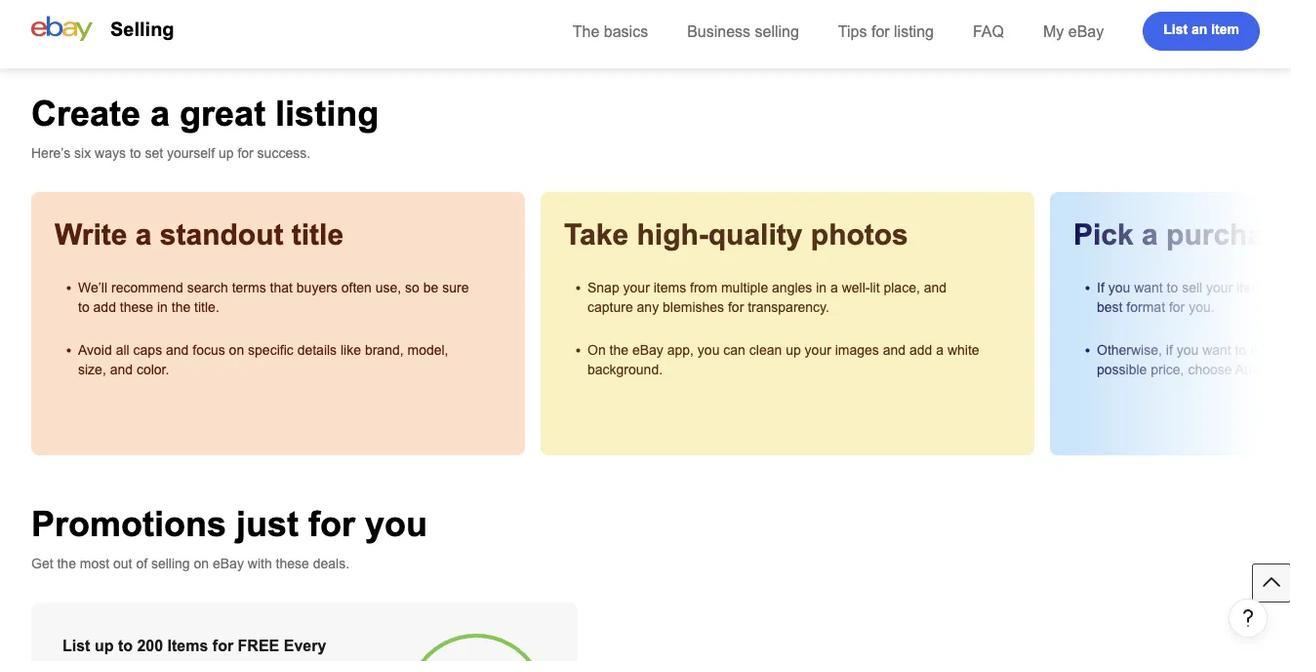 Task type: vqa. For each thing, say whether or not it's contained in the screenshot.
Tab List containing Price
no



Task type: locate. For each thing, give the bounding box(es) containing it.
0 horizontal spatial add
[[93, 300, 116, 315]]

deals.
[[313, 556, 349, 571]]

1 horizontal spatial the
[[172, 300, 191, 315]]

to
[[130, 145, 141, 161], [1167, 280, 1178, 295], [78, 300, 89, 315], [1235, 343, 1247, 358], [118, 637, 133, 655]]

color.
[[137, 362, 169, 377]]

a up set
[[150, 94, 170, 133]]

1 horizontal spatial list
[[1164, 22, 1188, 37]]

on
[[588, 343, 606, 358]]

1 vertical spatial item
[[1237, 280, 1263, 295]]

the right get
[[57, 556, 76, 571]]

want left the 'sell'
[[1134, 280, 1163, 295]]

search
[[187, 280, 228, 295]]

terms
[[232, 280, 266, 295]]

0 vertical spatial want
[[1134, 280, 1163, 295]]

and
[[924, 280, 947, 295], [166, 343, 189, 358], [883, 343, 906, 358], [110, 362, 133, 377]]

can
[[724, 343, 746, 358]]

otherwise,
[[1097, 343, 1162, 358]]

the up the background. at the bottom of page
[[610, 343, 629, 358]]

the basics link
[[573, 22, 648, 40]]

write
[[55, 219, 127, 251]]

list left an
[[1164, 22, 1188, 37]]

to left 200
[[118, 637, 133, 655]]

of
[[136, 556, 147, 571]]

in right angles
[[816, 280, 827, 295]]

2 vertical spatial up
[[95, 637, 114, 655]]

most
[[80, 556, 109, 571]]

sure
[[442, 280, 469, 295]]

add left the white
[[910, 343, 932, 358]]

and right images
[[883, 343, 906, 358]]

size,
[[78, 362, 106, 377]]

here's six ways to set yourself up for success.
[[31, 145, 310, 161]]

title.
[[194, 300, 219, 315]]

1 vertical spatial list
[[62, 637, 90, 655]]

we'll
[[78, 280, 107, 295]]

2 horizontal spatial your
[[1206, 280, 1233, 295]]

create a great listing
[[31, 94, 379, 133]]

to left the 'sell'
[[1167, 280, 1178, 295]]

that
[[270, 280, 293, 295]]

item
[[1211, 22, 1240, 37], [1237, 280, 1263, 295]]

your left images
[[805, 343, 831, 358]]

1 vertical spatial selling
[[151, 556, 190, 571]]

1 horizontal spatial these
[[276, 556, 309, 571]]

to down we'll
[[78, 300, 89, 315]]

0 horizontal spatial want
[[1134, 280, 1163, 295]]

up right clean
[[786, 343, 801, 358]]

1 horizontal spatial selling
[[755, 22, 799, 40]]

add
[[93, 300, 116, 315], [910, 343, 932, 358]]

and right place,
[[924, 280, 947, 295]]

1 horizontal spatial in
[[816, 280, 827, 295]]

2 horizontal spatial ebay
[[1068, 22, 1104, 40]]

ways
[[95, 145, 126, 161]]

a left the 'well-'
[[831, 280, 838, 295]]

caps
[[133, 343, 162, 358]]

0 horizontal spatial your
[[623, 280, 650, 295]]

multiple
[[721, 280, 768, 295]]

1 vertical spatial want
[[1203, 343, 1231, 358]]

success.
[[257, 145, 310, 161]]

for right items
[[213, 637, 233, 655]]

the inside the on the ebay app, you can clean up your images and add a white background.
[[610, 343, 629, 358]]

0 horizontal spatial list
[[62, 637, 90, 655]]

1 horizontal spatial up
[[219, 145, 234, 161]]

0 vertical spatial ebay
[[1068, 22, 1104, 40]]

1 vertical spatial these
[[276, 556, 309, 571]]

listing up success.
[[275, 94, 379, 133]]

selling right 'of'
[[151, 556, 190, 571]]

1 horizontal spatial your
[[805, 343, 831, 358]]

0 vertical spatial listing
[[894, 22, 934, 40]]

lit
[[870, 280, 880, 295]]

all
[[116, 343, 129, 358]]

items
[[167, 637, 208, 655]]

list inside list up to 200 items for free every month!
[[62, 637, 90, 655]]

a left the white
[[936, 343, 944, 358]]

in
[[816, 280, 827, 295], [157, 300, 168, 315]]

write a standout title
[[55, 219, 344, 251]]

to left try
[[1235, 343, 1247, 358]]

2 horizontal spatial the
[[610, 343, 629, 358]]

0 vertical spatial list
[[1164, 22, 1188, 37]]

place,
[[884, 280, 920, 295]]

the basics
[[573, 22, 648, 40]]

up
[[219, 145, 234, 161], [786, 343, 801, 358], [95, 637, 114, 655]]

for down multiple
[[728, 300, 744, 315]]

specific
[[248, 343, 294, 358]]

tips
[[838, 22, 867, 40]]

high-
[[637, 219, 708, 251]]

your right the 'sell'
[[1206, 280, 1233, 295]]

avoid all caps and focus on specific details like brand, model, size, and color.
[[78, 343, 448, 377]]

if
[[1097, 280, 1105, 295]]

want left try
[[1203, 343, 1231, 358]]

2 vertical spatial the
[[57, 556, 76, 571]]

0 horizontal spatial ebay
[[213, 556, 244, 571]]

set
[[145, 145, 163, 161]]

transparency.
[[748, 300, 830, 315]]

ebay up the background. at the bottom of page
[[632, 343, 664, 358]]

an
[[1192, 22, 1208, 37]]

0 horizontal spatial in
[[157, 300, 168, 315]]

a
[[150, 94, 170, 133], [135, 219, 152, 251], [1142, 219, 1158, 251], [831, 280, 838, 295], [936, 343, 944, 358]]

want inside if you want to sell your item quic
[[1134, 280, 1163, 295]]

1 horizontal spatial add
[[910, 343, 932, 358]]

the inside we'll recommend search terms that buyers often use, so be sure to add these in the title.
[[172, 300, 191, 315]]

create
[[31, 94, 141, 133]]

model,
[[407, 343, 448, 358]]

the for snap your items from multiple angles in a well-lit place, and capture any blemishes for transparency.
[[610, 343, 629, 358]]

up right yourself
[[219, 145, 234, 161]]

0 horizontal spatial listing
[[275, 94, 379, 133]]

0 vertical spatial these
[[120, 300, 153, 315]]

1 vertical spatial the
[[610, 343, 629, 358]]

your up any
[[623, 280, 650, 295]]

for
[[871, 22, 890, 40], [238, 145, 253, 161], [728, 300, 744, 315], [308, 505, 355, 544], [213, 637, 233, 655]]

listing right tips
[[894, 22, 934, 40]]

item inside if you want to sell your item quic
[[1237, 280, 1263, 295]]

1 vertical spatial on
[[194, 556, 209, 571]]

and down all
[[110, 362, 133, 377]]

up inside the on the ebay app, you can clean up your images and add a white background.
[[786, 343, 801, 358]]

add down we'll
[[93, 300, 116, 315]]

these right with
[[276, 556, 309, 571]]

these down recommend
[[120, 300, 153, 315]]

you inside if you want to sell your item quic
[[1108, 280, 1130, 295]]

a right pick
[[1142, 219, 1158, 251]]

1 vertical spatial in
[[157, 300, 168, 315]]

1 vertical spatial up
[[786, 343, 801, 358]]

a for create
[[150, 94, 170, 133]]

add inside we'll recommend search terms that buyers often use, so be sure to add these in the title.
[[93, 300, 116, 315]]

selling right business
[[755, 22, 799, 40]]

on down promotions just for you
[[194, 556, 209, 571]]

business selling
[[687, 22, 799, 40]]

take
[[564, 219, 629, 251]]

to inside we'll recommend search terms that buyers often use, so be sure to add these in the title.
[[78, 300, 89, 315]]

0 vertical spatial on
[[229, 343, 244, 358]]

selling
[[110, 19, 174, 40]]

on
[[229, 343, 244, 358], [194, 556, 209, 571]]

ebay right my
[[1068, 22, 1104, 40]]

in down recommend
[[157, 300, 168, 315]]

0 vertical spatial item
[[1211, 22, 1240, 37]]

1 horizontal spatial ebay
[[632, 343, 664, 358]]

0 vertical spatial add
[[93, 300, 116, 315]]

0 vertical spatial in
[[816, 280, 827, 295]]

item right an
[[1211, 22, 1240, 37]]

1 vertical spatial ebay
[[632, 343, 664, 358]]

0 vertical spatial selling
[[755, 22, 799, 40]]

0 horizontal spatial these
[[120, 300, 153, 315]]

list up the month!
[[62, 637, 90, 655]]

clean
[[749, 343, 782, 358]]

a right "write"
[[135, 219, 152, 251]]

every
[[284, 637, 326, 655]]

if
[[1166, 343, 1173, 358]]

if you want to sell your item quic
[[1097, 280, 1291, 315]]

ebay left with
[[213, 556, 244, 571]]

want inside "otherwise, if you want to try you"
[[1203, 343, 1231, 358]]

on right focus at the bottom
[[229, 343, 244, 358]]

your
[[623, 280, 650, 295], [1206, 280, 1233, 295], [805, 343, 831, 358]]

want
[[1134, 280, 1163, 295], [1203, 343, 1231, 358]]

get
[[31, 556, 53, 571]]

0 horizontal spatial the
[[57, 556, 76, 571]]

to inside list up to 200 items for free every month!
[[118, 637, 133, 655]]

list for list up to 200 items for free every month!
[[62, 637, 90, 655]]

on inside avoid all caps and focus on specific details like brand, model, size, and color.
[[229, 343, 244, 358]]

ebay
[[1068, 22, 1104, 40], [632, 343, 664, 358], [213, 556, 244, 571]]

and right caps
[[166, 343, 189, 358]]

my
[[1043, 22, 1064, 40]]

great
[[180, 94, 266, 133]]

0 horizontal spatial up
[[95, 637, 114, 655]]

1 horizontal spatial on
[[229, 343, 244, 358]]

0 horizontal spatial on
[[194, 556, 209, 571]]

2 horizontal spatial up
[[786, 343, 801, 358]]

selling
[[755, 22, 799, 40], [151, 556, 190, 571]]

promotions just for you
[[31, 505, 427, 544]]

1 horizontal spatial want
[[1203, 343, 1231, 358]]

business selling link
[[687, 22, 799, 40]]

the left title.
[[172, 300, 191, 315]]

item left quic
[[1237, 280, 1263, 295]]

1 vertical spatial add
[[910, 343, 932, 358]]

up up the month!
[[95, 637, 114, 655]]

you inside the on the ebay app, you can clean up your images and add a white background.
[[698, 343, 720, 358]]

0 vertical spatial the
[[172, 300, 191, 315]]

these
[[120, 300, 153, 315], [276, 556, 309, 571]]



Task type: describe. For each thing, give the bounding box(es) containing it.
out
[[113, 556, 132, 571]]

six
[[74, 145, 91, 161]]

items
[[654, 280, 686, 295]]

list an item
[[1164, 22, 1240, 37]]

promotions
[[31, 505, 226, 544]]

images
[[835, 343, 879, 358]]

to inside if you want to sell your item quic
[[1167, 280, 1178, 295]]

photos
[[811, 219, 908, 251]]

avoid
[[78, 343, 112, 358]]

brand,
[[365, 343, 404, 358]]

my ebay link
[[1043, 22, 1104, 40]]

list for list an item
[[1164, 22, 1188, 37]]

buyers
[[297, 280, 338, 295]]

a inside the snap your items from multiple angles in a well-lit place, and capture any blemishes for transparency.
[[831, 280, 838, 295]]

business
[[687, 22, 751, 40]]

your inside the on the ebay app, you can clean up your images and add a white background.
[[805, 343, 831, 358]]

background.
[[588, 362, 663, 377]]

here's
[[31, 145, 70, 161]]

for right tips
[[871, 22, 890, 40]]

white
[[948, 343, 980, 358]]

your inside the snap your items from multiple angles in a well-lit place, and capture any blemishes for transparency.
[[623, 280, 650, 295]]

pick
[[1074, 219, 1134, 251]]

0 horizontal spatial selling
[[151, 556, 190, 571]]

0 vertical spatial up
[[219, 145, 234, 161]]

a for write
[[135, 219, 152, 251]]

a for pick
[[1142, 219, 1158, 251]]

faq link
[[973, 22, 1004, 40]]

with
[[248, 556, 272, 571]]

purchase
[[1166, 219, 1291, 251]]

a inside the on the ebay app, you can clean up your images and add a white background.
[[936, 343, 944, 358]]

any
[[637, 300, 659, 315]]

from
[[690, 280, 717, 295]]

list up to 200 items for free every month!
[[62, 637, 326, 662]]

on the ebay app, you can clean up your images and add a white background.
[[588, 343, 980, 377]]

well-
[[842, 280, 870, 295]]

pick a purchase
[[1074, 219, 1291, 251]]

your inside if you want to sell your item quic
[[1206, 280, 1233, 295]]

the
[[573, 22, 600, 40]]

just
[[236, 505, 299, 544]]

faq
[[973, 22, 1004, 40]]

for inside list up to 200 items for free every month!
[[213, 637, 233, 655]]

1 vertical spatial listing
[[275, 94, 379, 133]]

1 horizontal spatial listing
[[894, 22, 934, 40]]

to inside "otherwise, if you want to try you"
[[1235, 343, 1247, 358]]

list an item link
[[1143, 12, 1260, 51]]

month!
[[62, 661, 114, 662]]

use,
[[376, 280, 401, 295]]

basics
[[604, 22, 648, 40]]

app,
[[667, 343, 694, 358]]

quality
[[708, 219, 803, 251]]

otherwise, if you want to try you
[[1097, 343, 1291, 377]]

and inside the on the ebay app, you can clean up your images and add a white background.
[[883, 343, 906, 358]]

capture
[[588, 300, 633, 315]]

title
[[292, 219, 344, 251]]

to left set
[[130, 145, 141, 161]]

details
[[297, 343, 337, 358]]

quic
[[1266, 280, 1291, 295]]

tips for listing
[[838, 22, 934, 40]]

try
[[1250, 343, 1266, 358]]

my ebay
[[1043, 22, 1104, 40]]

like
[[341, 343, 361, 358]]

get the most out of selling on ebay with these deals.
[[31, 556, 349, 571]]

yourself
[[167, 145, 215, 161]]

in inside the snap your items from multiple angles in a well-lit place, and capture any blemishes for transparency.
[[816, 280, 827, 295]]

for up deals.
[[308, 505, 355, 544]]

200
[[137, 637, 163, 655]]

take high-quality photos
[[564, 219, 908, 251]]

add inside the on the ebay app, you can clean up your images and add a white background.
[[910, 343, 932, 358]]

these inside we'll recommend search terms that buyers often use, so be sure to add these in the title.
[[120, 300, 153, 315]]

in inside we'll recommend search terms that buyers often use, so be sure to add these in the title.
[[157, 300, 168, 315]]

up inside list up to 200 items for free every month!
[[95, 637, 114, 655]]

often
[[341, 280, 372, 295]]

sell
[[1182, 280, 1203, 295]]

and inside the snap your items from multiple angles in a well-lit place, and capture any blemishes for transparency.
[[924, 280, 947, 295]]

focus
[[193, 343, 225, 358]]

for inside the snap your items from multiple angles in a well-lit place, and capture any blemishes for transparency.
[[728, 300, 744, 315]]

recommend
[[111, 280, 183, 295]]

snap
[[588, 280, 619, 295]]

2 vertical spatial ebay
[[213, 556, 244, 571]]

for left success.
[[238, 145, 253, 161]]

snap your items from multiple angles in a well-lit place, and capture any blemishes for transparency.
[[588, 280, 947, 315]]

so
[[405, 280, 420, 295]]

we'll recommend search terms that buyers often use, so be sure to add these in the title.
[[78, 280, 469, 315]]

angles
[[772, 280, 812, 295]]

blemishes
[[663, 300, 724, 315]]

standout
[[160, 219, 283, 251]]

the for promotions just for you
[[57, 556, 76, 571]]

help, opens dialogs image
[[1239, 609, 1258, 628]]

tips for listing link
[[838, 22, 934, 40]]

ebay inside the on the ebay app, you can clean up your images and add a white background.
[[632, 343, 664, 358]]



